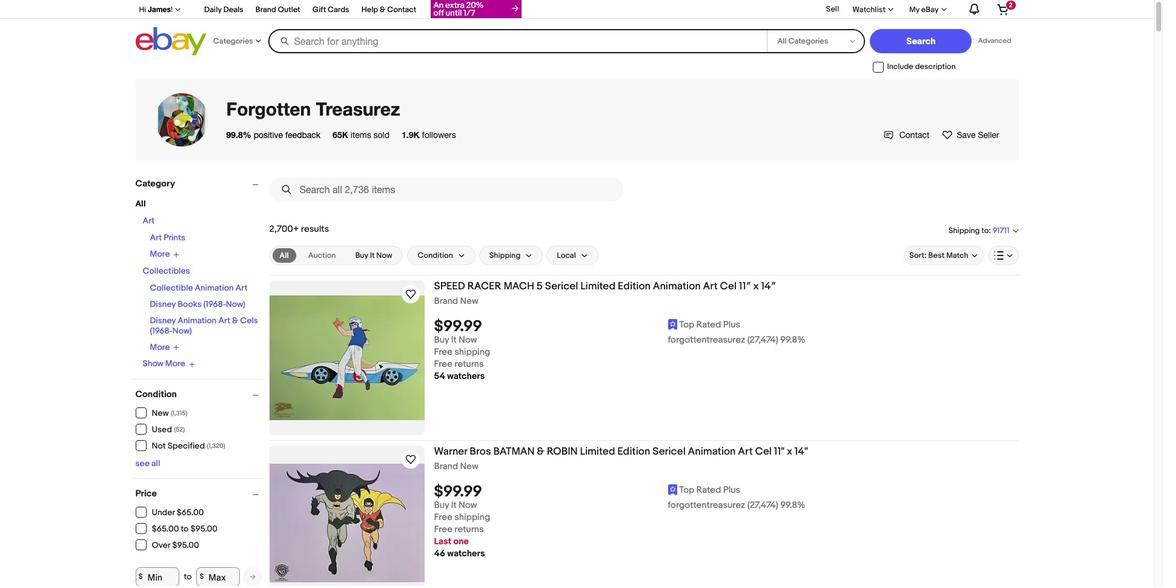 Task type: describe. For each thing, give the bounding box(es) containing it.
over
[[152, 541, 170, 551]]

2 vertical spatial to
[[184, 572, 192, 582]]

2 link
[[990, 0, 1017, 18]]

treasurez
[[316, 98, 400, 120]]

14″
[[761, 281, 776, 293]]

buy it now for warner
[[434, 500, 477, 512]]

help
[[362, 5, 378, 15]]

returns for one
[[455, 524, 484, 536]]

category
[[135, 178, 175, 190]]

cels
[[240, 315, 258, 326]]

items
[[351, 130, 371, 140]]

$ for maximum value in $ text box
[[200, 573, 204, 582]]

used
[[152, 425, 172, 435]]

cel inside warner bros batman & robin limited edition sericel animation art cel 11" x 14" brand new
[[755, 446, 772, 458]]

help & contact
[[362, 5, 416, 15]]

5
[[537, 281, 543, 293]]

one
[[454, 536, 469, 548]]

outlet
[[278, 5, 300, 15]]

65k items sold
[[333, 130, 390, 140]]

forgottentreasurez (27,474) 99.8% free shipping free returns 54 watchers
[[434, 335, 806, 382]]

seller
[[978, 130, 1000, 140]]

daily
[[204, 5, 222, 15]]

james
[[148, 5, 171, 14]]

$ for the minimum value in $ text field
[[139, 573, 143, 582]]

show more button
[[143, 359, 195, 369]]

hi
[[139, 5, 146, 14]]

0 vertical spatial buy it now
[[355, 251, 392, 261]]

top for animation
[[679, 319, 695, 331]]

& inside account navigation
[[380, 5, 386, 15]]

0 vertical spatial condition
[[418, 251, 453, 261]]

top for sericel
[[679, 485, 695, 496]]

1.9k
[[402, 130, 420, 140]]

2
[[1009, 1, 1013, 9]]

x inside warner bros batman & robin limited edition sericel animation art cel 11" x 14" brand new
[[787, 446, 793, 458]]

show
[[143, 359, 163, 369]]

new inside speed racer mach 5 sericel limited edition animation art cel 11″ x 14″ brand new
[[460, 296, 479, 307]]

speed racer mach 5 sericel limited edition animation art cel 11″ x 14″ link
[[434, 281, 1019, 296]]

0 vertical spatial now)
[[226, 299, 245, 309]]

gift cards
[[313, 5, 349, 15]]

save
[[957, 130, 976, 140]]

advanced
[[978, 36, 1012, 45]]

art prints
[[150, 233, 186, 243]]

sericel inside warner bros batman & robin limited edition sericel animation art cel 11" x 14" brand new
[[653, 446, 686, 458]]

see all button
[[135, 458, 160, 469]]

categories
[[213, 36, 253, 46]]

sericel inside speed racer mach 5 sericel limited edition animation art cel 11″ x 14″ brand new
[[545, 281, 578, 293]]

buy it now for speed
[[434, 335, 477, 346]]

my
[[909, 5, 920, 14]]

99.8% for forgottentreasurez (27,474) 99.8% free shipping free returns 54 watchers
[[781, 335, 806, 346]]

ebay
[[922, 5, 939, 14]]

local
[[557, 251, 576, 261]]

(27,474) for forgottentreasurez (27,474) 99.8% free shipping free returns 54 watchers
[[748, 335, 779, 346]]

0 horizontal spatial (1968-
[[150, 326, 173, 336]]

show more
[[143, 359, 185, 369]]

description
[[915, 62, 956, 72]]

art up the cels
[[236, 283, 248, 293]]

speed racer mach 5 sericel limited edition animation art cel 11″ x 14″ image
[[269, 296, 424, 420]]

0 vertical spatial 99.8%
[[226, 130, 251, 140]]

auction
[[308, 251, 336, 261]]

contact inside help & contact link
[[387, 5, 416, 15]]

categories button
[[210, 28, 265, 54]]

daily deals link
[[204, 3, 244, 18]]

see
[[135, 458, 150, 469]]

racer
[[468, 281, 502, 293]]

under $65.00 link
[[135, 507, 204, 518]]

gift cards link
[[313, 3, 349, 18]]

edition for animation
[[618, 281, 651, 293]]

animation inside speed racer mach 5 sericel limited edition animation art cel 11″ x 14″ brand new
[[653, 281, 701, 293]]

(1,315)
[[171, 410, 187, 418]]

Maximum Value in $ text field
[[197, 567, 240, 587]]

specified
[[168, 441, 205, 451]]

$95.00 inside $65.00 to $95.00 link
[[191, 524, 218, 534]]

top rated plus image
[[668, 484, 678, 495]]

forgottentreasurez (27,474) 99.8% free shipping free returns last one 46 watchers
[[434, 500, 806, 560]]

& inside collectible animation art disney books (1968-now) disney animation art & cels (1968-now)
[[232, 315, 238, 326]]

watchlist
[[853, 5, 886, 14]]

!
[[171, 5, 173, 14]]

0 horizontal spatial condition button
[[135, 389, 264, 400]]

1 vertical spatial condition
[[135, 389, 177, 400]]

now for speed
[[459, 335, 477, 346]]

collectible animation art link
[[150, 283, 248, 293]]

brand outlet link
[[256, 3, 300, 18]]

watchers inside forgottentreasurez (27,474) 99.8% free shipping free returns last one 46 watchers
[[448, 549, 485, 560]]

rated for art
[[697, 319, 721, 331]]

0 vertical spatial now
[[376, 251, 392, 261]]

it for speed
[[451, 335, 457, 346]]

brand inside speed racer mach 5 sericel limited edition animation art cel 11″ x 14″ brand new
[[434, 296, 458, 307]]

returns for watchers
[[455, 359, 484, 370]]

listing options selector. list view selected. image
[[994, 251, 1013, 261]]

11"
[[774, 446, 785, 458]]

4 free from the top
[[434, 524, 453, 536]]

speed
[[434, 281, 465, 293]]

used (52)
[[152, 425, 185, 435]]

plus for cel
[[723, 319, 741, 331]]

under
[[152, 508, 175, 518]]

1 vertical spatial new
[[152, 408, 169, 419]]

(27,474) for forgottentreasurez (27,474) 99.8% free shipping free returns last one 46 watchers
[[748, 500, 779, 512]]

Search for anything text field
[[270, 30, 765, 52]]

hi james !
[[139, 5, 173, 14]]

over $95.00 link
[[135, 540, 200, 551]]

banner containing sell
[[132, 0, 1019, 59]]

brand inside account navigation
[[256, 5, 276, 15]]

$95.00 inside "over $95.00" link
[[172, 541, 199, 551]]

daily deals
[[204, 5, 244, 15]]

& inside warner bros batman & robin limited edition sericel animation art cel 11" x 14" brand new
[[537, 446, 545, 458]]

positive
[[254, 130, 283, 140]]

under $65.00
[[152, 508, 204, 518]]

2 free from the top
[[434, 359, 453, 370]]

sell
[[826, 4, 839, 14]]

buy for speed
[[434, 335, 449, 346]]

forgotten treasurez image
[[155, 85, 208, 155]]

top rated plus for animation
[[679, 485, 741, 496]]

mach
[[504, 281, 534, 293]]

batman
[[494, 446, 535, 458]]

sort:
[[910, 251, 927, 261]]

forgotten treasurez
[[226, 98, 400, 120]]

not
[[152, 441, 166, 451]]

collectibles
[[143, 266, 190, 276]]

include description
[[887, 62, 956, 72]]

1 disney from the top
[[150, 299, 176, 309]]

new inside warner bros batman & robin limited edition sericel animation art cel 11" x 14" brand new
[[460, 461, 479, 473]]

1.9k followers
[[402, 130, 456, 140]]

shipping for shipping
[[489, 251, 521, 261]]

warner bros batman & robin limited edition sericel animation art cel 11" x 14" brand new
[[434, 446, 808, 473]]

collectible
[[150, 283, 193, 293]]

art link
[[143, 216, 155, 226]]

deals
[[223, 5, 244, 15]]

$65.00 inside 'link'
[[177, 508, 204, 518]]

gift
[[313, 5, 326, 15]]

warner bros batman & robin limited edition sericel animation art cel 11" x 14" image
[[269, 464, 424, 583]]

1 more button from the top
[[150, 249, 180, 260]]

Minimum Value in $ text field
[[135, 567, 179, 587]]

0 horizontal spatial now)
[[173, 326, 192, 336]]

buy for warner
[[434, 500, 449, 512]]



Task type: locate. For each thing, give the bounding box(es) containing it.
1 vertical spatial shipping
[[489, 251, 521, 261]]

0 vertical spatial to
[[982, 226, 989, 235]]

1 horizontal spatial contact
[[900, 130, 930, 140]]

1 vertical spatial plus
[[723, 485, 741, 496]]

buy it now up one
[[434, 500, 477, 512]]

0 horizontal spatial x
[[754, 281, 759, 293]]

$99.99 down speed
[[434, 318, 482, 336]]

top rated plus image
[[668, 319, 678, 330]]

2 horizontal spatial &
[[537, 446, 545, 458]]

to down "under $65.00"
[[181, 524, 189, 534]]

it for warner
[[451, 500, 457, 512]]

buy
[[355, 251, 368, 261], [434, 335, 449, 346], [434, 500, 449, 512]]

forgottentreasurez for forgottentreasurez (27,474) 99.8% free shipping free returns 54 watchers
[[668, 335, 746, 346]]

more inside button
[[165, 359, 185, 369]]

1 vertical spatial forgottentreasurez
[[668, 500, 746, 512]]

new down "racer"
[[460, 296, 479, 307]]

shipping left :
[[949, 226, 980, 235]]

more button up collectibles
[[150, 249, 180, 260]]

2 vertical spatial &
[[537, 446, 545, 458]]

animation inside warner bros batman & robin limited edition sericel animation art cel 11" x 14" brand new
[[688, 446, 736, 458]]

1 top from the top
[[679, 319, 695, 331]]

watch speed racer mach 5 sericel limited edition animation art cel 11″ x 14″ image
[[403, 287, 418, 302]]

shipping up mach
[[489, 251, 521, 261]]

watch warner bros batman & robin limited edition sericel animation art cel 11" x 14" image
[[403, 453, 418, 467]]

1 top rated plus from the top
[[679, 319, 741, 331]]

1 horizontal spatial condition button
[[407, 246, 476, 265]]

1 vertical spatial now
[[459, 335, 477, 346]]

limited
[[581, 281, 616, 293], [580, 446, 615, 458]]

banner
[[132, 0, 1019, 59]]

more up collectibles
[[150, 249, 170, 259]]

1 vertical spatial all
[[280, 251, 289, 261]]

0 horizontal spatial shipping
[[489, 251, 521, 261]]

0 horizontal spatial &
[[232, 315, 238, 326]]

top rated plus right top rated plus image on the right of page
[[679, 319, 741, 331]]

1 horizontal spatial condition
[[418, 251, 453, 261]]

$99.99 down warner
[[434, 483, 482, 502]]

1 vertical spatial brand
[[434, 296, 458, 307]]

$65.00 up "over $95.00" link
[[152, 524, 179, 534]]

limited inside speed racer mach 5 sericel limited edition animation art cel 11″ x 14″ brand new
[[581, 281, 616, 293]]

1 vertical spatial shipping
[[455, 512, 490, 524]]

1 watchers from the top
[[447, 371, 485, 382]]

99.8% inside forgottentreasurez (27,474) 99.8% free shipping free returns last one 46 watchers
[[781, 500, 806, 512]]

sericel up top rated plus icon
[[653, 446, 686, 458]]

&
[[380, 5, 386, 15], [232, 315, 238, 326], [537, 446, 545, 458]]

it up one
[[451, 500, 457, 512]]

all down '2,700+'
[[280, 251, 289, 261]]

1 horizontal spatial x
[[787, 446, 793, 458]]

to left 91711
[[982, 226, 989, 235]]

1 (27,474) from the top
[[748, 335, 779, 346]]

0 vertical spatial limited
[[581, 281, 616, 293]]

$99.99 for speed
[[434, 318, 482, 336]]

2 vertical spatial 99.8%
[[781, 500, 806, 512]]

1 horizontal spatial now)
[[226, 299, 245, 309]]

shipping to : 91711
[[949, 226, 1010, 236]]

buy it now
[[355, 251, 392, 261], [434, 335, 477, 346], [434, 500, 477, 512]]

1 vertical spatial $65.00
[[152, 524, 179, 534]]

limited inside warner bros batman & robin limited edition sericel animation art cel 11" x 14" brand new
[[580, 446, 615, 458]]

forgottentreasurez down top rated plus image on the right of page
[[668, 335, 746, 346]]

match
[[947, 251, 969, 261]]

sold
[[374, 130, 390, 140]]

contact link
[[884, 130, 930, 140]]

brand down speed
[[434, 296, 458, 307]]

1 vertical spatial sericel
[[653, 446, 686, 458]]

0 vertical spatial $95.00
[[191, 524, 218, 534]]

x inside speed racer mach 5 sericel limited edition animation art cel 11″ x 14″ brand new
[[754, 281, 759, 293]]

plus down warner bros batman & robin limited edition sericel animation art cel 11" x 14" "link"
[[723, 485, 741, 496]]

1 vertical spatial 99.8%
[[781, 335, 806, 346]]

returns inside forgottentreasurez (27,474) 99.8% free shipping free returns 54 watchers
[[455, 359, 484, 370]]

top
[[679, 319, 695, 331], [679, 485, 695, 496]]

(27,474) down 11"
[[748, 500, 779, 512]]

now for warner
[[459, 500, 477, 512]]

(27,474) inside forgottentreasurez (27,474) 99.8% free shipping free returns 54 watchers
[[748, 335, 779, 346]]

more up show more
[[150, 342, 170, 353]]

0 horizontal spatial all
[[135, 199, 146, 209]]

rated right top rated plus icon
[[697, 485, 721, 496]]

1 horizontal spatial &
[[380, 5, 386, 15]]

2 returns from the top
[[455, 524, 484, 536]]

new (1,315)
[[152, 408, 187, 419]]

my ebay link
[[903, 2, 952, 17]]

0 vertical spatial all
[[135, 199, 146, 209]]

(27,474)
[[748, 335, 779, 346], [748, 500, 779, 512]]

(52)
[[174, 426, 185, 434]]

contact right the help
[[387, 5, 416, 15]]

x right 11"
[[787, 446, 793, 458]]

category button
[[135, 178, 264, 190]]

1 vertical spatial watchers
[[448, 549, 485, 560]]

feedback
[[285, 130, 321, 140]]

forgotten
[[226, 98, 311, 120]]

forgottentreasurez inside forgottentreasurez (27,474) 99.8% free shipping free returns last one 46 watchers
[[668, 500, 746, 512]]

condition up new (1,315)
[[135, 389, 177, 400]]

& left 'robin'
[[537, 446, 545, 458]]

all inside main content
[[280, 251, 289, 261]]

0 horizontal spatial sericel
[[545, 281, 578, 293]]

limited down local dropdown button
[[581, 281, 616, 293]]

art inside warner bros batman & robin limited edition sericel animation art cel 11" x 14" brand new
[[738, 446, 753, 458]]

cel left 11″
[[720, 281, 737, 293]]

2 vertical spatial more
[[165, 359, 185, 369]]

14"
[[795, 446, 808, 458]]

1 edition from the top
[[618, 281, 651, 293]]

more right show
[[165, 359, 185, 369]]

1 horizontal spatial sericel
[[653, 446, 686, 458]]

to inside shipping to : 91711
[[982, 226, 989, 235]]

celebrate with an extra 20% off image
[[431, 0, 522, 18]]

sort: best match button
[[904, 246, 984, 265]]

disney animation art & cels (1968-now) link
[[150, 315, 258, 336]]

0 vertical spatial contact
[[387, 5, 416, 15]]

1 vertical spatial $95.00
[[172, 541, 199, 551]]

to for :
[[982, 226, 989, 235]]

2 $ from the left
[[200, 573, 204, 582]]

rated right top rated plus image on the right of page
[[697, 319, 721, 331]]

2 top rated plus from the top
[[679, 485, 741, 496]]

disney books (1968-now) link
[[150, 299, 245, 309]]

Search all 2,736 items field
[[269, 178, 623, 202]]

free
[[434, 347, 453, 358], [434, 359, 453, 370], [434, 512, 453, 524], [434, 524, 453, 536]]

plus down the speed racer mach 5 sericel limited edition animation art cel 11″ x 14″ link
[[723, 319, 741, 331]]

2 forgottentreasurez from the top
[[668, 500, 746, 512]]

notifications image
[[967, 3, 981, 15]]

condition up speed
[[418, 251, 453, 261]]

0 vertical spatial new
[[460, 296, 479, 307]]

all
[[135, 199, 146, 209], [280, 251, 289, 261]]

3 free from the top
[[434, 512, 453, 524]]

auction link
[[301, 248, 343, 263]]

2 $99.99 from the top
[[434, 483, 482, 502]]

more button up show more
[[150, 342, 180, 353]]

art down art link
[[150, 233, 162, 243]]

1 vertical spatial condition button
[[135, 389, 264, 400]]

speed racer mach 5 sericel limited edition animation art cel 11″ x 14″ heading
[[434, 281, 776, 293]]

shipping for one
[[455, 512, 490, 524]]

cards
[[328, 5, 349, 15]]

0 vertical spatial more button
[[150, 249, 180, 260]]

(1968-
[[203, 299, 226, 309], [150, 326, 173, 336]]

& right the help
[[380, 5, 386, 15]]

account navigation
[[132, 0, 1019, 21]]

1 vertical spatial more button
[[150, 342, 180, 353]]

0 vertical spatial rated
[[697, 319, 721, 331]]

forgotten treasurez link
[[226, 98, 400, 120]]

top rated plus right top rated plus icon
[[679, 485, 741, 496]]

0 vertical spatial sericel
[[545, 281, 578, 293]]

1 vertical spatial &
[[232, 315, 238, 326]]

1 vertical spatial cel
[[755, 446, 772, 458]]

local button
[[547, 246, 599, 265]]

buy up last
[[434, 500, 449, 512]]

now) up the cels
[[226, 299, 245, 309]]

2 shipping from the top
[[455, 512, 490, 524]]

to
[[982, 226, 989, 235], [181, 524, 189, 534], [184, 572, 192, 582]]

1 returns from the top
[[455, 359, 484, 370]]

(1968- up show more
[[150, 326, 173, 336]]

1 plus from the top
[[723, 319, 741, 331]]

watchers down one
[[448, 549, 485, 560]]

save seller button
[[942, 129, 1000, 141]]

art up art prints
[[143, 216, 155, 226]]

art inside speed racer mach 5 sericel limited edition animation art cel 11″ x 14″ brand new
[[703, 281, 718, 293]]

forgottentreasurez inside forgottentreasurez (27,474) 99.8% free shipping free returns 54 watchers
[[668, 335, 746, 346]]

all link
[[272, 248, 296, 263]]

shipping inside shipping to : 91711
[[949, 226, 980, 235]]

0 vertical spatial edition
[[618, 281, 651, 293]]

2 vertical spatial it
[[451, 500, 457, 512]]

0 vertical spatial brand
[[256, 5, 276, 15]]

0 vertical spatial it
[[370, 251, 375, 261]]

buy right auction link
[[355, 251, 368, 261]]

1 vertical spatial disney
[[150, 315, 176, 326]]

(27,474) inside forgottentreasurez (27,474) 99.8% free shipping free returns last one 46 watchers
[[748, 500, 779, 512]]

art prints link
[[150, 233, 186, 243]]

brand left outlet
[[256, 5, 276, 15]]

1 vertical spatial (27,474)
[[748, 500, 779, 512]]

1 vertical spatial edition
[[618, 446, 650, 458]]

edition inside speed racer mach 5 sericel limited edition animation art cel 11″ x 14″ brand new
[[618, 281, 651, 293]]

2 disney from the top
[[150, 315, 176, 326]]

:
[[989, 226, 991, 235]]

price
[[135, 488, 157, 500]]

all
[[152, 458, 160, 469]]

2 (27,474) from the top
[[748, 500, 779, 512]]

best
[[929, 251, 945, 261]]

0 vertical spatial cel
[[720, 281, 737, 293]]

$95.00 down '$65.00 to $95.00'
[[172, 541, 199, 551]]

warner bros batman & robin limited edition sericel animation art cel 11" x 14" link
[[434, 446, 1019, 462]]

(1968- down collectible animation art link
[[203, 299, 226, 309]]

2,700+
[[269, 224, 299, 235]]

1 vertical spatial limited
[[580, 446, 615, 458]]

1 vertical spatial rated
[[697, 485, 721, 496]]

1 vertical spatial $99.99
[[434, 483, 482, 502]]

0 vertical spatial more
[[150, 249, 170, 259]]

buy up 54
[[434, 335, 449, 346]]

2 watchers from the top
[[448, 549, 485, 560]]

forgottentreasurez down top rated plus icon
[[668, 500, 746, 512]]

1 vertical spatial buy it now
[[434, 335, 477, 346]]

1 vertical spatial top
[[679, 485, 695, 496]]

1 shipping from the top
[[455, 347, 490, 358]]

brand inside warner bros batman & robin limited edition sericel animation art cel 11" x 14" brand new
[[434, 461, 458, 473]]

2 vertical spatial buy
[[434, 500, 449, 512]]

& left the cels
[[232, 315, 238, 326]]

1 vertical spatial returns
[[455, 524, 484, 536]]

1 $ from the left
[[139, 573, 143, 582]]

2 more button from the top
[[150, 342, 180, 353]]

followers
[[422, 130, 456, 140]]

1 vertical spatial top rated plus
[[679, 485, 741, 496]]

advanced link
[[972, 29, 1018, 53]]

results
[[301, 224, 329, 235]]

0 vertical spatial shipping
[[949, 226, 980, 235]]

0 vertical spatial top
[[679, 319, 695, 331]]

cel left 11"
[[755, 446, 772, 458]]

$65.00 to $95.00 link
[[135, 523, 218, 534]]

0 horizontal spatial condition
[[135, 389, 177, 400]]

more
[[150, 249, 170, 259], [150, 342, 170, 353], [165, 359, 185, 369]]

brand outlet
[[256, 5, 300, 15]]

x right 11″
[[754, 281, 759, 293]]

0 vertical spatial (27,474)
[[748, 335, 779, 346]]

watchers right 54
[[447, 371, 485, 382]]

edition for sericel
[[618, 446, 650, 458]]

plus for art
[[723, 485, 741, 496]]

top right top rated plus image on the right of page
[[679, 319, 695, 331]]

$65.00 up '$65.00 to $95.00'
[[177, 508, 204, 518]]

limited for robin
[[580, 446, 615, 458]]

(27,474) down 14″
[[748, 335, 779, 346]]

(1,320)
[[207, 442, 225, 450]]

returns inside forgottentreasurez (27,474) 99.8% free shipping free returns last one 46 watchers
[[455, 524, 484, 536]]

$95.00 down "under $65.00"
[[191, 524, 218, 534]]

shipping inside forgottentreasurez (27,474) 99.8% free shipping free returns 54 watchers
[[455, 347, 490, 358]]

top rated plus for art
[[679, 319, 741, 331]]

1 forgottentreasurez from the top
[[668, 335, 746, 346]]

save seller
[[957, 130, 1000, 140]]

sort: best match
[[910, 251, 969, 261]]

0 vertical spatial disney
[[150, 299, 176, 309]]

2 vertical spatial buy it now
[[434, 500, 477, 512]]

rated for animation
[[697, 485, 721, 496]]

1 vertical spatial (1968-
[[150, 326, 173, 336]]

shipping button
[[479, 246, 543, 265]]

include
[[887, 62, 914, 72]]

0 horizontal spatial cel
[[720, 281, 737, 293]]

None submit
[[870, 29, 972, 53]]

2 edition from the top
[[618, 446, 650, 458]]

see all
[[135, 458, 160, 469]]

0 vertical spatial shipping
[[455, 347, 490, 358]]

$65.00
[[177, 508, 204, 518], [152, 524, 179, 534]]

11″
[[739, 281, 751, 293]]

0 vertical spatial forgottentreasurez
[[668, 335, 746, 346]]

contact left save at the top
[[900, 130, 930, 140]]

forgottentreasurez for forgottentreasurez (27,474) 99.8% free shipping free returns last one 46 watchers
[[668, 500, 746, 512]]

99.8% for forgottentreasurez (27,474) 99.8% free shipping free returns last one 46 watchers
[[781, 500, 806, 512]]

0 vertical spatial x
[[754, 281, 759, 293]]

shipping inside forgottentreasurez (27,474) 99.8% free shipping free returns last one 46 watchers
[[455, 512, 490, 524]]

91711
[[993, 226, 1010, 236]]

2 top from the top
[[679, 485, 695, 496]]

1 horizontal spatial all
[[280, 251, 289, 261]]

$ right the minimum value in $ text field
[[200, 573, 204, 582]]

main content
[[269, 173, 1019, 587]]

it right auction
[[370, 251, 375, 261]]

now)
[[226, 299, 245, 309], [173, 326, 192, 336]]

condition button up (1,315)
[[135, 389, 264, 400]]

$99.99 for warner
[[434, 483, 482, 502]]

prints
[[164, 233, 186, 243]]

0 vertical spatial returns
[[455, 359, 484, 370]]

warner bros batman & robin limited edition sericel animation art cel 11" x 14" heading
[[434, 446, 808, 458]]

2 plus from the top
[[723, 485, 741, 496]]

All selected text field
[[280, 250, 289, 261]]

0 vertical spatial plus
[[723, 319, 741, 331]]

watchlist link
[[846, 2, 899, 17]]

$ down "over $95.00" link
[[139, 573, 143, 582]]

0 vertical spatial top rated plus
[[679, 319, 741, 331]]

1 horizontal spatial shipping
[[949, 226, 980, 235]]

1 vertical spatial more
[[150, 342, 170, 353]]

cel
[[720, 281, 737, 293], [755, 446, 772, 458]]

animation
[[653, 281, 701, 293], [195, 283, 234, 293], [178, 315, 217, 326], [688, 446, 736, 458]]

edition inside warner bros batman & robin limited edition sericel animation art cel 11" x 14" brand new
[[618, 446, 650, 458]]

disney
[[150, 299, 176, 309], [150, 315, 176, 326]]

1 horizontal spatial (1968-
[[203, 299, 226, 309]]

art left the cels
[[218, 315, 230, 326]]

art left 11″
[[703, 281, 718, 293]]

shipping for shipping to : 91711
[[949, 226, 980, 235]]

0 vertical spatial condition button
[[407, 246, 476, 265]]

cel inside speed racer mach 5 sericel limited edition animation art cel 11″ x 14″ brand new
[[720, 281, 737, 293]]

limited right 'robin'
[[580, 446, 615, 458]]

2 vertical spatial new
[[460, 461, 479, 473]]

1 rated from the top
[[697, 319, 721, 331]]

now
[[376, 251, 392, 261], [459, 335, 477, 346], [459, 500, 477, 512]]

watchers inside forgottentreasurez (27,474) 99.8% free shipping free returns 54 watchers
[[447, 371, 485, 382]]

1 horizontal spatial $
[[200, 573, 204, 582]]

last
[[434, 536, 452, 548]]

art left 11"
[[738, 446, 753, 458]]

0 horizontal spatial contact
[[387, 5, 416, 15]]

0 vertical spatial buy
[[355, 251, 368, 261]]

books
[[178, 299, 202, 309]]

0 vertical spatial &
[[380, 5, 386, 15]]

1 free from the top
[[434, 347, 453, 358]]

shipping inside the shipping dropdown button
[[489, 251, 521, 261]]

buy it now right auction
[[355, 251, 392, 261]]

1 vertical spatial it
[[451, 335, 457, 346]]

new down bros on the bottom left of the page
[[460, 461, 479, 473]]

main content containing $99.99
[[269, 173, 1019, 587]]

99.8% inside forgottentreasurez (27,474) 99.8% free shipping free returns 54 watchers
[[781, 335, 806, 346]]

brand
[[256, 5, 276, 15], [434, 296, 458, 307], [434, 461, 458, 473]]

new up used
[[152, 408, 169, 419]]

2 vertical spatial brand
[[434, 461, 458, 473]]

ebay home image
[[135, 27, 206, 56]]

sericel right 5
[[545, 281, 578, 293]]

bros
[[470, 446, 491, 458]]

1 vertical spatial to
[[181, 524, 189, 534]]

edition
[[618, 281, 651, 293], [618, 446, 650, 458]]

all up art link
[[135, 199, 146, 209]]

2 rated from the top
[[697, 485, 721, 496]]

price button
[[135, 488, 264, 500]]

to for $95.00
[[181, 524, 189, 534]]

sell link
[[821, 4, 845, 14]]

$
[[139, 573, 143, 582], [200, 573, 204, 582]]

1 vertical spatial now)
[[173, 326, 192, 336]]

limited for sericel
[[581, 281, 616, 293]]

1 vertical spatial contact
[[900, 130, 930, 140]]

it down speed
[[451, 335, 457, 346]]

speed racer mach 5 sericel limited edition animation art cel 11″ x 14″ brand new
[[434, 281, 776, 307]]

46
[[434, 549, 446, 560]]

1 $99.99 from the top
[[434, 318, 482, 336]]

not specified (1,320)
[[152, 441, 225, 451]]

1 vertical spatial buy
[[434, 335, 449, 346]]

over $95.00
[[152, 541, 199, 551]]

buy it now up 54
[[434, 335, 477, 346]]

to right the minimum value in $ text field
[[184, 572, 192, 582]]

now) down the books
[[173, 326, 192, 336]]

brand down warner
[[434, 461, 458, 473]]

shipping for watchers
[[455, 347, 490, 358]]

1 horizontal spatial cel
[[755, 446, 772, 458]]

0 vertical spatial (1968-
[[203, 299, 226, 309]]

condition button up speed
[[407, 246, 476, 265]]

top right top rated plus icon
[[679, 485, 695, 496]]



Task type: vqa. For each thing, say whether or not it's contained in the screenshot.
(18,596) to the bottom
no



